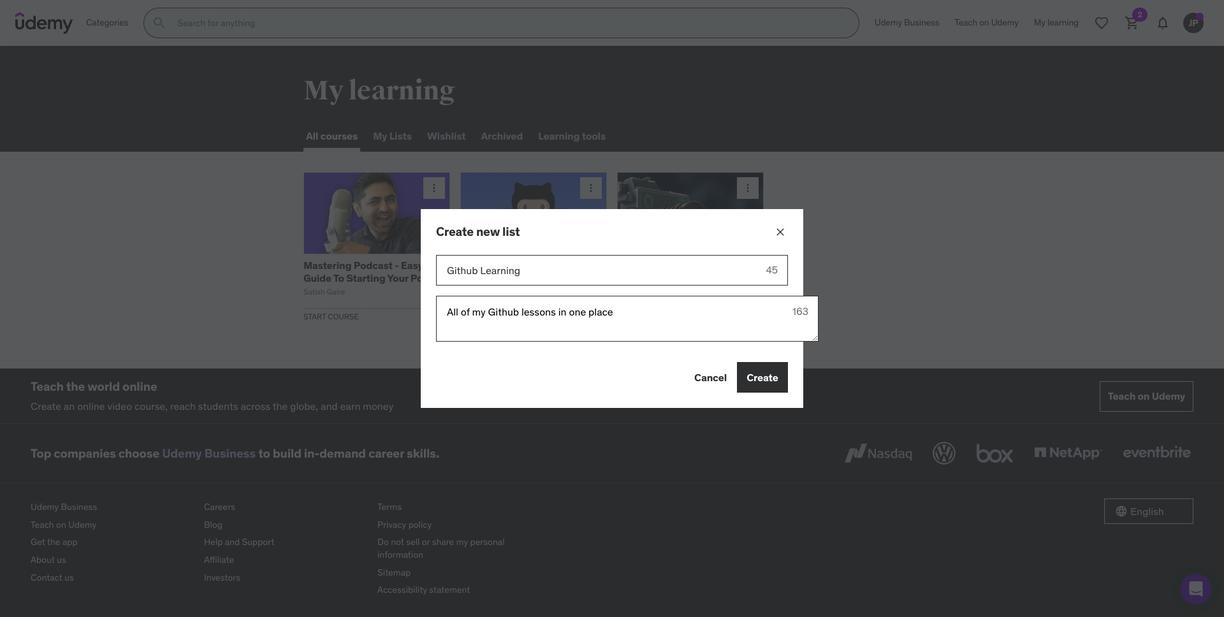 Task type: locate. For each thing, give the bounding box(es) containing it.
0 vertical spatial and
[[321, 400, 338, 413]]

investors link
[[204, 569, 367, 587]]

1 vertical spatial my
[[373, 130, 387, 142]]

the
[[66, 379, 85, 394], [273, 400, 288, 413], [47, 537, 60, 548]]

0 vertical spatial on
[[980, 17, 990, 28]]

terms link
[[378, 499, 541, 516]]

careers blog help and support affiliate investors
[[204, 501, 274, 583]]

0 vertical spatial game
[[668, 259, 695, 272]]

1 horizontal spatial start course
[[461, 312, 516, 321]]

us right the contact
[[65, 572, 74, 583]]

help and support link
[[204, 534, 367, 552]]

udemy
[[875, 17, 902, 28], [992, 17, 1019, 28], [1152, 390, 1186, 402], [162, 446, 202, 461], [31, 501, 59, 513], [68, 519, 96, 531]]

2 vertical spatial udemy business link
[[31, 499, 194, 516]]

create right cancel
[[747, 371, 779, 384]]

teach
[[955, 17, 978, 28], [31, 379, 64, 394], [1108, 390, 1136, 402], [31, 519, 54, 531]]

2 vertical spatial teach on udemy link
[[31, 516, 194, 534]]

design down movements
[[678, 287, 702, 296]]

crash
[[521, 259, 549, 272]]

career
[[369, 446, 404, 461]]

business for udemy business
[[904, 17, 940, 28]]

skills.
[[407, 446, 439, 461]]

1 vertical spatial and
[[225, 537, 240, 548]]

2 start from the left
[[461, 312, 483, 321]]

course for mastering podcast -  easy guide to starting your podcast
[[328, 312, 359, 321]]

1 horizontal spatial course
[[485, 312, 516, 321]]

app
[[62, 537, 78, 548]]

2 horizontal spatial the
[[273, 400, 288, 413]]

create inside the teach the world online create an online video course, reach students across the globe, and earn money
[[31, 400, 61, 413]]

2 course from the left
[[485, 312, 516, 321]]

create
[[436, 224, 474, 239], [461, 271, 492, 284], [747, 371, 779, 384], [31, 400, 61, 413]]

create up kalob
[[461, 271, 492, 284]]

1 horizontal spatial on
[[980, 17, 990, 28]]

0 horizontal spatial start course
[[304, 312, 359, 321]]

submit search image
[[152, 15, 167, 31]]

mastering game design camera movements in arcade studio link
[[617, 259, 763, 296]]

2 horizontal spatial on
[[1138, 390, 1150, 402]]

my lists
[[373, 130, 412, 142]]

mastering for movements
[[617, 259, 665, 272]]

business
[[904, 17, 940, 28], [204, 446, 256, 461], [61, 501, 97, 513]]

podcast right your
[[411, 271, 450, 284]]

start down satish
[[304, 312, 326, 321]]

udemy business link
[[867, 8, 947, 38], [162, 446, 256, 461], [31, 499, 194, 516]]

business inside the udemy business teach on udemy get the app about us contact us
[[61, 501, 97, 513]]

to
[[333, 271, 344, 284]]

mastering inside mastering game design camera movements in arcade studio
[[617, 259, 665, 272]]

0 vertical spatial my
[[304, 75, 344, 107]]

game up [ school of game design ]
[[668, 259, 695, 272]]

globe,
[[290, 400, 318, 413]]

1 vertical spatial udemy business link
[[162, 446, 256, 461]]

course down gaire
[[328, 312, 359, 321]]

mastering up gaire
[[304, 259, 352, 272]]

world
[[88, 379, 120, 394]]

across
[[241, 400, 271, 413]]

design up the ]
[[697, 259, 731, 272]]

sell
[[406, 537, 420, 548]]

[
[[617, 287, 620, 296]]

2 vertical spatial the
[[47, 537, 60, 548]]

choose
[[119, 446, 160, 461]]

my for my learning
[[304, 75, 344, 107]]

2 vertical spatial on
[[56, 519, 66, 531]]

my up all courses
[[304, 75, 344, 107]]

1 start from the left
[[304, 312, 326, 321]]

0 horizontal spatial my
[[304, 75, 344, 107]]

game
[[668, 259, 695, 272], [655, 287, 676, 296]]

my left lists
[[373, 130, 387, 142]]

1 vertical spatial us
[[65, 572, 74, 583]]

the up 'an'
[[66, 379, 85, 394]]

Name your list e.g. HTML skills text field
[[436, 255, 756, 285]]

udemy business
[[875, 17, 940, 28]]

create new list dialog
[[421, 209, 819, 408]]

1 horizontal spatial online
[[122, 379, 157, 394]]

and right help
[[225, 537, 240, 548]]

0 horizontal spatial business
[[61, 501, 97, 513]]

about
[[31, 554, 55, 566]]

0 vertical spatial us
[[57, 554, 66, 566]]

teach on udemy
[[955, 17, 1019, 28], [1108, 390, 1186, 402]]

0 horizontal spatial podcast
[[354, 259, 393, 272]]

0 vertical spatial teach on udemy
[[955, 17, 1019, 28]]

on
[[980, 17, 990, 28], [1138, 390, 1150, 402], [56, 519, 66, 531]]

start course for mastering podcast -  easy guide to starting your podcast
[[304, 312, 359, 321]]

us right the about
[[57, 554, 66, 566]]

1 horizontal spatial my
[[373, 130, 387, 142]]

podcast left the -
[[354, 259, 393, 272]]

0 horizontal spatial mastering
[[304, 259, 352, 272]]

game right of
[[655, 287, 676, 296]]

course down taulien
[[485, 312, 516, 321]]

1 mastering from the left
[[304, 259, 352, 272]]

do
[[378, 537, 389, 548]]

your
[[387, 271, 409, 284]]

2 start course from the left
[[461, 312, 516, 321]]

start for mastering podcast -  easy guide to starting your podcast
[[304, 312, 326, 321]]

teach on udemy link
[[947, 8, 1027, 38], [1100, 381, 1194, 412], [31, 516, 194, 534]]

udemy business teach on udemy get the app about us contact us
[[31, 501, 97, 583]]

business for udemy business teach on udemy get the app about us contact us
[[61, 501, 97, 513]]

all courses
[[306, 130, 358, 142]]

blog link
[[204, 516, 367, 534]]

wishlist link
[[425, 121, 468, 152]]

online right 'an'
[[77, 400, 105, 413]]

online
[[122, 379, 157, 394], [77, 400, 105, 413]]

1 horizontal spatial teach on udemy
[[1108, 390, 1186, 402]]

a
[[494, 271, 500, 284]]

45
[[766, 264, 778, 276]]

on for the topmost 'teach on udemy' link
[[980, 17, 990, 28]]

course
[[328, 312, 359, 321], [485, 312, 516, 321]]

0 vertical spatial business
[[904, 17, 940, 28]]

1 vertical spatial teach on udemy link
[[1100, 381, 1194, 412]]

2 vertical spatial business
[[61, 501, 97, 513]]

0 horizontal spatial start
[[304, 312, 326, 321]]

eventbrite image
[[1121, 440, 1194, 468]]

2 horizontal spatial business
[[904, 17, 940, 28]]

[ school of game design ]
[[617, 287, 706, 296]]

mastering for guide
[[304, 259, 352, 272]]

1 horizontal spatial start
[[461, 312, 483, 321]]

0 horizontal spatial on
[[56, 519, 66, 531]]

start course
[[304, 312, 359, 321], [461, 312, 516, 321]]

1 vertical spatial the
[[273, 400, 288, 413]]

0 horizontal spatial course
[[328, 312, 359, 321]]

1 horizontal spatial mastering
[[617, 259, 665, 272]]

courses
[[321, 130, 358, 142]]

podcast
[[354, 259, 393, 272], [411, 271, 450, 284]]

studio
[[617, 284, 649, 296]]

policy
[[409, 519, 432, 531]]

on inside the udemy business teach on udemy get the app about us contact us
[[56, 519, 66, 531]]

start course down gaire
[[304, 312, 359, 321]]

0 vertical spatial the
[[66, 379, 85, 394]]

and left earn
[[321, 400, 338, 413]]

students
[[198, 400, 238, 413]]

1 course from the left
[[328, 312, 359, 321]]

1 horizontal spatial the
[[66, 379, 85, 394]]

new
[[476, 224, 500, 239]]

netapp image
[[1032, 440, 1105, 468]]

mastering game design camera movements in arcade studio
[[617, 259, 758, 296]]

1 vertical spatial on
[[1138, 390, 1150, 402]]

0 horizontal spatial the
[[47, 537, 60, 548]]

0 vertical spatial design
[[697, 259, 731, 272]]

1 vertical spatial online
[[77, 400, 105, 413]]

my lists link
[[371, 121, 415, 152]]

online up course, at left
[[122, 379, 157, 394]]

1 horizontal spatial teach on udemy link
[[947, 8, 1027, 38]]

0 horizontal spatial teach on udemy link
[[31, 516, 194, 534]]

1 horizontal spatial and
[[321, 400, 338, 413]]

1 vertical spatial teach on udemy
[[1108, 390, 1186, 402]]

mastering up studio
[[617, 259, 665, 272]]

learning
[[538, 130, 580, 142]]

wishlist
[[427, 130, 466, 142]]

start for git & github crash course: create a repository from scratch!
[[461, 312, 483, 321]]

0 horizontal spatial teach on udemy
[[955, 17, 1019, 28]]

mastering inside mastering podcast -  easy guide to starting your podcast satish gaire
[[304, 259, 352, 272]]

small image
[[1116, 505, 1128, 518]]

0 horizontal spatial and
[[225, 537, 240, 548]]

1 start course from the left
[[304, 312, 359, 321]]

1 horizontal spatial business
[[204, 446, 256, 461]]

2 mastering from the left
[[617, 259, 665, 272]]

accessibility
[[378, 584, 427, 596]]

create new list
[[436, 224, 520, 239]]

easy
[[401, 259, 423, 272]]

us
[[57, 554, 66, 566], [65, 572, 74, 583]]

start down kalob
[[461, 312, 483, 321]]

create left 'an'
[[31, 400, 61, 413]]

design
[[697, 259, 731, 272], [678, 287, 702, 296]]

the right get
[[47, 537, 60, 548]]

the left globe,
[[273, 400, 288, 413]]

start
[[304, 312, 326, 321], [461, 312, 483, 321]]

2 horizontal spatial teach on udemy link
[[1100, 381, 1194, 412]]

course for git & github crash course: create a repository from scratch!
[[485, 312, 516, 321]]

start course down kalob taulien
[[461, 312, 516, 321]]



Task type: describe. For each thing, give the bounding box(es) containing it.
1 vertical spatial design
[[678, 287, 702, 296]]

sitemap link
[[378, 564, 541, 582]]

video
[[107, 400, 132, 413]]

kalob taulien
[[461, 287, 506, 296]]

get
[[31, 537, 45, 548]]

do not sell or share my personal information button
[[378, 534, 541, 564]]

1 vertical spatial game
[[655, 287, 676, 296]]

archived link
[[479, 121, 526, 152]]

learning tools link
[[536, 121, 609, 152]]

teach inside the udemy business teach on udemy get the app about us contact us
[[31, 519, 54, 531]]

design inside mastering game design camera movements in arcade studio
[[697, 259, 731, 272]]

top
[[31, 446, 51, 461]]

accessibility statement link
[[378, 582, 541, 599]]

personal
[[470, 537, 505, 548]]

start course for git & github crash course: create a repository from scratch!
[[461, 312, 516, 321]]

my learning
[[304, 75, 455, 107]]

top companies choose udemy business to build in-demand career skills.
[[31, 446, 439, 461]]

reach
[[170, 400, 196, 413]]

tools
[[582, 130, 606, 142]]

english
[[1131, 505, 1165, 518]]

money
[[363, 400, 394, 413]]

gaire
[[327, 287, 345, 296]]

close modal image
[[774, 226, 787, 238]]

from
[[556, 271, 580, 284]]

udemy image
[[15, 12, 73, 34]]

kalob
[[461, 287, 480, 296]]

git
[[461, 259, 475, 272]]

scratch!
[[461, 284, 500, 296]]

create button
[[737, 363, 788, 393]]

cancel button
[[695, 363, 727, 393]]

repository
[[502, 271, 554, 284]]

starting
[[347, 271, 386, 284]]

terms
[[378, 501, 402, 513]]

support
[[242, 537, 274, 548]]

get the app link
[[31, 534, 194, 552]]

investors
[[204, 572, 240, 583]]

create inside git & github crash course: create a repository from scratch!
[[461, 271, 492, 284]]

Why are you creating this list? e.g. To start a new business, To get a new job, To become a web developer text field
[[436, 296, 819, 342]]

in-
[[304, 446, 320, 461]]

0 horizontal spatial online
[[77, 400, 105, 413]]

volkswagen image
[[931, 440, 959, 468]]

affiliate link
[[204, 552, 367, 569]]

git & github crash course: create a repository from scratch!
[[461, 259, 587, 296]]

english button
[[1105, 499, 1194, 524]]

satish
[[304, 287, 325, 296]]

earn
[[340, 400, 361, 413]]

in
[[714, 271, 723, 284]]

nasdaq image
[[842, 440, 915, 468]]

camera
[[617, 271, 654, 284]]

and inside careers blog help and support affiliate investors
[[225, 537, 240, 548]]

0 vertical spatial online
[[122, 379, 157, 394]]

about us link
[[31, 552, 194, 569]]

163
[[793, 305, 809, 317]]

1 horizontal spatial podcast
[[411, 271, 450, 284]]

teach inside the teach the world online create an online video course, reach students across the globe, and earn money
[[31, 379, 64, 394]]

box image
[[974, 440, 1017, 468]]

and inside the teach the world online create an online video course, reach students across the globe, and earn money
[[321, 400, 338, 413]]

the inside the udemy business teach on udemy get the app about us contact us
[[47, 537, 60, 548]]

privacy policy link
[[378, 516, 541, 534]]

taulien
[[482, 287, 506, 296]]

course:
[[551, 259, 587, 272]]

git & github crash course: create a repository from scratch! link
[[461, 259, 590, 296]]

all courses link
[[304, 121, 361, 152]]

0 vertical spatial teach on udemy link
[[947, 8, 1027, 38]]

demand
[[320, 446, 366, 461]]

school
[[622, 287, 645, 296]]

of
[[647, 287, 654, 296]]

create left new
[[436, 224, 474, 239]]

careers link
[[204, 499, 367, 516]]

1 vertical spatial business
[[204, 446, 256, 461]]

course,
[[135, 400, 168, 413]]

share
[[432, 537, 454, 548]]

my for my lists
[[373, 130, 387, 142]]

]
[[703, 287, 706, 296]]

learning tools
[[538, 130, 606, 142]]

&
[[477, 259, 483, 272]]

on for the middle 'teach on udemy' link
[[1138, 390, 1150, 402]]

teach on udemy for the topmost 'teach on udemy' link
[[955, 17, 1019, 28]]

list
[[503, 224, 520, 239]]

archived
[[481, 130, 523, 142]]

arcade
[[725, 271, 758, 284]]

movements
[[656, 271, 712, 284]]

mastering podcast -  easy guide to starting your podcast satish gaire
[[304, 259, 450, 296]]

terms privacy policy do not sell or share my personal information sitemap accessibility statement
[[378, 501, 505, 596]]

build
[[273, 446, 302, 461]]

-
[[395, 259, 399, 272]]

my
[[456, 537, 468, 548]]

guide
[[304, 271, 332, 284]]

mastering podcast -  easy guide to starting your podcast link
[[304, 259, 450, 284]]

lists
[[389, 130, 412, 142]]

sitemap
[[378, 567, 411, 578]]

cancel
[[695, 371, 727, 384]]

create inside "create" button
[[747, 371, 779, 384]]

game inside mastering game design camera movements in arcade studio
[[668, 259, 695, 272]]

or
[[422, 537, 430, 548]]

teach on udemy for the middle 'teach on udemy' link
[[1108, 390, 1186, 402]]

to
[[258, 446, 270, 461]]

0 vertical spatial udemy business link
[[867, 8, 947, 38]]

teach the world online create an online video course, reach students across the globe, and earn money
[[31, 379, 394, 413]]



Task type: vqa. For each thing, say whether or not it's contained in the screenshot.
how within the Learn How To Create A 2D Rpg Game With Unity
no



